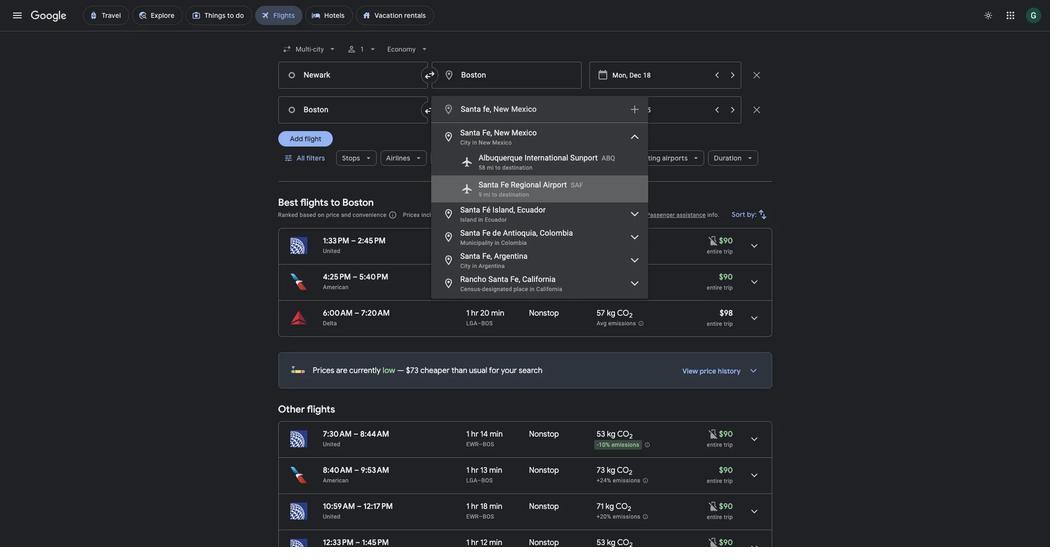 Task type: describe. For each thing, give the bounding box(es) containing it.
2 entire from the top
[[707, 285, 722, 291]]

nonstop for 1 hr 15 min
[[529, 273, 559, 282]]

+24% emissions for 2
[[597, 284, 641, 291]]

9
[[479, 192, 482, 198]]

santa fe de antioquia, colombia municipality in colombia
[[460, 229, 573, 247]]

total duration 1 hr 12 min. element containing 1 hr 12 min
[[466, 236, 529, 247]]

1:33 pm
[[323, 236, 349, 246]]

sort
[[732, 210, 745, 219]]

15
[[480, 273, 488, 282]]

designated
[[482, 286, 512, 293]]

90 US dollars text field
[[719, 502, 733, 512]]

times
[[520, 154, 539, 163]]

santa fe de antioquia, colombia option
[[431, 226, 648, 249]]

convenience
[[353, 212, 387, 219]]

all filters button
[[278, 147, 332, 170]]

city inside santa fe, argentina city in argentina
[[460, 263, 471, 270]]

total duration 1 hr 13 min. element
[[466, 466, 529, 477]]

$90 for 71
[[719, 502, 733, 512]]

6:00 am – 7:20 am delta
[[323, 309, 390, 327]]

1 hr 15 min lga – bos
[[466, 273, 503, 291]]

0 horizontal spatial price
[[326, 212, 340, 219]]

6 trip from the top
[[724, 514, 733, 521]]

98 US dollars text field
[[720, 309, 733, 318]]

destination inside albuquerque international sunport abq 58 mi to destination
[[502, 165, 533, 171]]

airlines
[[386, 154, 410, 163]]

7:30 am
[[323, 430, 352, 439]]

to inside albuquerque international sunport abq 58 mi to destination
[[495, 165, 501, 171]]

in inside "santa fe de antioquia, colombia municipality in colombia"
[[495, 240, 500, 247]]

remove flight from newark to boston on mon, dec 18 image
[[751, 69, 762, 81]]

toggle nearby airports for santa fe de antioquia, colombia image
[[629, 232, 641, 243]]

enter your destination dialog
[[431, 96, 648, 299]]

adult.
[[515, 212, 531, 219]]

min for 1 hr 13 min
[[489, 466, 502, 476]]

emissions for 71
[[613, 514, 641, 521]]

santa for santa fe, argentina
[[460, 252, 480, 261]]

7:20 am
[[361, 309, 390, 318]]

swap origin and destination. image for remove flight from newark to boston on mon, dec 18 image
[[424, 69, 436, 81]]

4 $90 from the top
[[719, 466, 733, 476]]

-
[[597, 442, 599, 449]]

passenger
[[646, 212, 675, 219]]

$98
[[720, 309, 733, 318]]

prices for prices include required taxes + fees for 1 adult.
[[403, 212, 420, 219]]

price button
[[472, 151, 511, 166]]

leaves newark liberty international airport at 1:33 pm on monday, december 18 and arrives at boston logan international airport at 2:45 pm on monday, december 18. element
[[323, 236, 386, 246]]

– inside 1 hr 14 min ewr – bos
[[479, 441, 483, 448]]

search
[[519, 366, 543, 376]]

58
[[479, 165, 485, 171]]

nonstop for 1 hr 14 min
[[529, 430, 559, 439]]

2 for 57
[[629, 312, 633, 320]]

bos for 15
[[481, 284, 493, 291]]

10:59 am – 12:17 pm united
[[323, 502, 393, 521]]

4:25 pm
[[323, 273, 351, 282]]

$90 for 53
[[719, 430, 733, 439]]

– inside "8:40 am – 9:53 am american"
[[354, 466, 359, 476]]

remove flight from boston to newark on mon, dec 25 image
[[751, 104, 762, 116]]

this price for this flight doesn't include overhead bin access. if you need a carry-on bag, use the bags filter to update prices. image for first $90 text box from the top
[[708, 235, 719, 247]]

connecting airports button
[[617, 147, 704, 170]]

international
[[525, 153, 568, 163]]

nonstop for 1 hr 18 min
[[529, 502, 559, 512]]

3 entire trip from the top
[[707, 514, 733, 521]]

1 hr 14 min ewr – bos
[[466, 430, 503, 448]]

Departure time: 4:25 PM. text field
[[323, 273, 351, 282]]

santa fe regional airport (saf) option
[[431, 176, 648, 203]]

min for 1 hr 15 min
[[490, 273, 503, 282]]

2 $90 from the top
[[719, 273, 733, 282]]

kg for 57
[[607, 309, 616, 318]]

$98 entire trip
[[707, 309, 733, 328]]

8:40 am – 9:53 am american
[[323, 466, 389, 484]]

1 vertical spatial argentina
[[479, 263, 505, 270]]

1 inside popup button
[[360, 45, 364, 53]]

1 entire from the top
[[707, 248, 722, 255]]

2 button
[[594, 236, 644, 257]]

delta
[[323, 320, 337, 327]]

antioquia,
[[503, 229, 538, 238]]

kg for 71
[[606, 502, 614, 512]]

Where else? text field
[[460, 98, 623, 121]]

– inside 1 hr 12 min ewr – bos
[[479, 248, 483, 255]]

in inside rancho santa fe, california census-designated place in california
[[530, 286, 535, 293]]

10%
[[599, 442, 610, 449]]

view
[[683, 367, 698, 376]]

leaves laguardia airport at 6:00 am on monday, december 18 and arrives at boston logan international airport at 7:20 am on monday, december 18. element
[[323, 309, 390, 318]]

0 vertical spatial argentina
[[494, 252, 528, 261]]

island
[[460, 217, 477, 223]]

fe, for argentina
[[482, 252, 492, 261]]

swap origin and destination. image for remove flight from boston to newark on mon, dec 25 icon
[[424, 104, 436, 116]]

best flights to boston
[[278, 197, 374, 209]]

57
[[597, 309, 605, 318]]

mi inside albuquerque international sunport abq 58 mi to destination
[[487, 165, 494, 171]]

mi inside santa fe regional airport saf 9 mi to destination
[[484, 192, 490, 198]]

santa for santa fe de antioquia, colombia
[[460, 229, 480, 238]]

12:17 pm
[[364, 502, 393, 512]]

—
[[397, 366, 404, 376]]

2 for 71
[[628, 505, 631, 513]]

regional
[[511, 180, 541, 190]]

albuquerque international sunport abq 58 mi to destination
[[479, 153, 615, 171]]

1 hr 13 min lga – bos
[[466, 466, 502, 484]]

emissions
[[565, 154, 597, 163]]

american for 4:25 pm
[[323, 284, 349, 291]]

71
[[597, 502, 604, 512]]

+
[[483, 212, 486, 219]]

nonstop for 1 hr 20 min
[[529, 309, 559, 318]]

71 kg co 2
[[597, 502, 631, 513]]

connecting airports
[[623, 154, 688, 163]]

destination inside santa fe regional airport saf 9 mi to destination
[[499, 192, 529, 198]]

toggle nearby airports for santa fé island, ecuador image
[[629, 208, 641, 220]]

are
[[336, 366, 348, 376]]

this price for this flight doesn't include overhead bin access. if you need a carry-on bag, use the bags filter to update prices. image for 1st 90 us dollars text box from the bottom
[[708, 537, 719, 548]]

1 button
[[343, 38, 382, 61]]

santa fe, argentina option
[[431, 249, 648, 272]]

toggle nearby airports for santa fe, argentina image
[[629, 255, 641, 266]]

Departure time: 12:33 PM. text field
[[323, 538, 354, 548]]

nonstop flight. element for 1 hr 18 min
[[529, 502, 559, 513]]

rancho
[[460, 275, 487, 284]]

1 vertical spatial california
[[536, 286, 563, 293]]

$73
[[406, 366, 419, 376]]

0 vertical spatial new
[[494, 105, 509, 114]]

13
[[480, 466, 488, 476]]

– inside 7:30 am – 8:44 am united
[[354, 430, 358, 439]]

assistance
[[677, 212, 706, 219]]

leaves newark liberty international airport at 7:30 am on monday, december 18 and arrives at boston logan international airport at 8:44 am on monday, december 18. element
[[323, 430, 389, 439]]

co for 71
[[616, 502, 628, 512]]

municipality
[[460, 240, 493, 247]]

taxes
[[467, 212, 481, 219]]

list box inside search field
[[431, 123, 648, 299]]

your
[[501, 366, 517, 376]]

– inside 4:25 pm – 5:40 pm american
[[353, 273, 358, 282]]

kg for 73
[[607, 466, 615, 476]]

santa for santa fe, new mexico
[[460, 128, 480, 137]]

20
[[480, 309, 490, 318]]

leaves newark liberty international airport at 10:59 am on monday, december 18 and arrives at boston logan international airport at 12:17 pm on monday, december 18. element
[[323, 502, 393, 512]]

sort by: button
[[728, 203, 772, 226]]

avg emissions
[[597, 320, 636, 327]]

5:40 pm
[[359, 273, 388, 282]]

flight
[[304, 135, 321, 143]]

toggle nearby airports for santa fe, new mexico image
[[629, 131, 641, 143]]

Departure time: 6:00 AM. text field
[[323, 309, 353, 318]]

hr for 12
[[471, 236, 479, 246]]

leaves laguardia airport at 8:40 am on monday, december 18 and arrives at boston logan international airport at 9:53 am on monday, december 18. element
[[323, 466, 389, 476]]

none search field containing ‌, new mexico
[[278, 38, 772, 299]]

view price history image
[[742, 359, 765, 383]]

hr for 14
[[471, 430, 479, 439]]

14
[[480, 430, 488, 439]]

optional charges and
[[532, 212, 591, 219]]

Arrival time: 7:20 AM. text field
[[361, 309, 390, 318]]

co for 57
[[617, 309, 629, 318]]

this price for this flight doesn't include overhead bin access. if you need a carry-on bag, use the bags filter to update prices. image for 71
[[708, 501, 719, 513]]

santa fé island, ecuador island in ecuador
[[460, 206, 546, 223]]

6:00 am
[[323, 309, 353, 318]]

‌, new mexico
[[490, 105, 537, 114]]

2 vertical spatial mexico
[[492, 139, 512, 146]]

min for 1 hr 14 min
[[490, 430, 503, 439]]

flight details. leaves laguardia airport at 8:40 am on monday, december 18 and arrives at boston logan international airport at 9:53 am on monday, december 18. image
[[743, 464, 766, 487]]

total duration 1 hr 14 min. element
[[466, 430, 529, 441]]

2 and from the left
[[580, 212, 590, 219]]

bos for 12
[[483, 248, 494, 255]]

emissions for 73
[[613, 478, 641, 484]]

0 vertical spatial for
[[501, 212, 509, 219]]

ranked based on price and convenience
[[278, 212, 387, 219]]

0 vertical spatial colombia
[[540, 229, 573, 238]]

1 90 us dollars text field from the top
[[719, 236, 733, 246]]

duration button
[[708, 147, 758, 170]]

2 for 73
[[629, 469, 633, 477]]

filters
[[306, 154, 325, 163]]

flights for best
[[300, 197, 328, 209]]

ranked
[[278, 212, 298, 219]]

island,
[[493, 206, 515, 215]]

1 horizontal spatial ecuador
[[517, 206, 546, 215]]

1 hr 12 min ewr – bos
[[466, 236, 502, 255]]

airport
[[543, 180, 567, 190]]

prices include required taxes + fees for 1 adult.
[[403, 212, 531, 219]]

flight details. leaves newark liberty international airport at 12:33 pm on monday, december 18 and arrives at boston logan international airport at 1:45 pm on monday, december 18. image
[[743, 536, 766, 548]]

– inside 1 hr 15 min lga – bos
[[478, 284, 481, 291]]

2 down toggle nearby airports for santa fe, argentina 'image'
[[629, 276, 633, 284]]

destination, select multiple airports image
[[629, 104, 641, 115]]

2 departure text field from the top
[[613, 97, 708, 123]]



Task type: vqa. For each thing, say whether or not it's contained in the screenshot.
fifth $90
yes



Task type: locate. For each thing, give the bounding box(es) containing it.
3 $90 from the top
[[719, 430, 733, 439]]

by:
[[747, 210, 757, 219]]

0 vertical spatial city
[[460, 139, 471, 146]]

entire
[[707, 248, 722, 255], [707, 285, 722, 291], [707, 321, 722, 328], [707, 442, 722, 449], [707, 478, 722, 485], [707, 514, 722, 521]]

united down 10:59 am
[[323, 514, 340, 521]]

sunport
[[570, 153, 598, 163]]

90 us dollars text field containing $90
[[719, 430, 733, 439]]

bos inside 1 hr 13 min lga – bos
[[481, 478, 493, 484]]

entire trip
[[707, 248, 733, 255], [707, 442, 733, 449], [707, 514, 733, 521]]

Arrival time: 5:40 PM. text field
[[359, 273, 388, 282]]

united down "departure time: 7:30 am." text field
[[323, 441, 340, 448]]

+24% up the 57
[[597, 284, 611, 291]]

2 nonstop from the top
[[529, 273, 559, 282]]

toggle nearby airports for rancho santa fe, california image
[[629, 278, 641, 289]]

hr left 12
[[471, 236, 479, 246]]

0 vertical spatial fe
[[501, 180, 509, 190]]

trip down $90 text field
[[724, 514, 733, 521]]

total duration 1 hr 12 min. element down 1 hr 18 min ewr – bos
[[466, 538, 529, 548]]

rancho santa fe, california option
[[431, 272, 648, 295]]

1 vertical spatial colombia
[[501, 240, 527, 247]]

2:45 pm
[[358, 236, 386, 246]]

total duration 1 hr 12 min. element
[[466, 236, 529, 247], [466, 538, 529, 548]]

– down 14
[[479, 441, 483, 448]]

hr left "18"
[[471, 502, 479, 512]]

view price history
[[683, 367, 741, 376]]

1 vertical spatial swap origin and destination. image
[[424, 104, 436, 116]]

1 hr from the top
[[471, 236, 479, 246]]

entire trip for 2
[[707, 248, 733, 255]]

57 kg co 2
[[597, 309, 633, 320]]

0 vertical spatial flights
[[300, 197, 328, 209]]

entire trip up 90 us dollars text field
[[707, 248, 733, 255]]

1 this price for this flight doesn't include overhead bin access. if you need a carry-on bag, use the bags filter to update prices. image from the top
[[708, 235, 719, 247]]

stops
[[342, 154, 360, 163]]

3 hr from the top
[[471, 309, 479, 318]]

american for 8:40 am
[[323, 478, 349, 484]]

argentina
[[494, 252, 528, 261], [479, 263, 505, 270]]

1 vertical spatial +24%
[[597, 478, 611, 484]]

in up price "popup button"
[[472, 139, 477, 146]]

2 vertical spatial entire trip
[[707, 514, 733, 521]]

nonstop for 1 hr 12 min
[[529, 236, 559, 246]]

ecuador down santa fe regional airport saf 9 mi to destination on the top
[[517, 206, 546, 215]]

1 vertical spatial 90 us dollars text field
[[719, 538, 733, 548]]

3 nonstop flight. element from the top
[[529, 309, 559, 320]]

entire up $90 text field
[[707, 478, 722, 485]]

this price for this flight doesn't include overhead bin access. if you need a carry-on bag, use the bags filter to update prices. image for 53
[[708, 429, 719, 440]]

bos for 18
[[483, 514, 494, 521]]

list box containing santa fe, new mexico
[[431, 123, 648, 299]]

hr for 13
[[471, 466, 479, 476]]

in inside santa fe, argentina city in argentina
[[472, 263, 477, 270]]

united inside 1:33 pm – 2:45 pm united
[[323, 248, 340, 255]]

$90 entire trip
[[707, 273, 733, 291], [707, 466, 733, 485]]

main menu image
[[12, 10, 23, 21]]

fe,
[[482, 128, 492, 137], [482, 252, 492, 261], [510, 275, 520, 284]]

2 vertical spatial fe,
[[510, 275, 520, 284]]

in inside 'santa fe, new mexico city in new mexico'
[[472, 139, 477, 146]]

colombia down the optional charges and
[[540, 229, 573, 238]]

and
[[341, 212, 351, 219], [580, 212, 590, 219]]

3 entire from the top
[[707, 321, 722, 328]]

total duration 1 hr 15 min. element
[[466, 273, 529, 284]]

flights for other
[[307, 404, 335, 416]]

3 trip from the top
[[724, 321, 733, 328]]

3 united from the top
[[323, 514, 340, 521]]

saf
[[571, 181, 583, 189]]

to inside santa fe regional airport saf 9 mi to destination
[[492, 192, 497, 198]]

2 inside 71 kg co 2
[[628, 505, 631, 513]]

1 city from the top
[[460, 139, 471, 146]]

min right 12
[[489, 236, 502, 246]]

1 horizontal spatial prices
[[403, 212, 420, 219]]

other
[[278, 404, 305, 416]]

1 vertical spatial ecuador
[[485, 217, 507, 223]]

trip inside $98 entire trip
[[724, 321, 733, 328]]

0 vertical spatial 90 us dollars text field
[[719, 430, 733, 439]]

mi
[[487, 165, 494, 171], [484, 192, 490, 198]]

santa fe regional airport saf 9 mi to destination
[[479, 180, 583, 198]]

Arrival time: 1:45 PM. text field
[[362, 538, 389, 548]]

total duration 1 hr 20 min. element
[[466, 309, 529, 320]]

add flight button
[[278, 131, 333, 147]]

4 nonstop flight. element from the top
[[529, 430, 559, 441]]

flight details. leaves newark liberty international airport at 7:30 am on monday, december 18 and arrives at boston logan international airport at 8:44 am on monday, december 18. image
[[743, 428, 766, 451]]

flight details. leaves laguardia airport at 4:25 pm on monday, december 18 and arrives at boston logan international airport at 5:40 pm on monday, december 18. image
[[743, 271, 766, 294]]

emissions for 2
[[613, 284, 641, 291]]

1 inside 1 hr 18 min ewr – bos
[[466, 502, 469, 512]]

0 vertical spatial swap origin and destination. image
[[424, 69, 436, 81]]

emissions down "73 kg co 2" on the right
[[613, 478, 641, 484]]

nonstop flight. element for 1 hr 15 min
[[529, 273, 559, 284]]

1 inside 1 hr 14 min ewr – bos
[[466, 430, 469, 439]]

1 inside 1 hr 15 min lga – bos
[[466, 273, 469, 282]]

1 for 1 hr 13 min
[[466, 466, 469, 476]]

3 lga from the top
[[466, 478, 478, 484]]

bos down "18"
[[483, 514, 494, 521]]

fe, inside 'santa fe, new mexico city in new mexico'
[[482, 128, 492, 137]]

min inside 1 hr 18 min ewr – bos
[[490, 502, 503, 512]]

1 this price for this flight doesn't include overhead bin access. if you need a carry-on bag, use the bags filter to update prices. image from the top
[[708, 429, 719, 440]]

to right "9"
[[492, 192, 497, 198]]

1 hr 18 min ewr – bos
[[466, 502, 503, 521]]

fé
[[482, 206, 491, 215]]

co up -10% emissions
[[617, 430, 629, 439]]

bos inside 1 hr 14 min ewr – bos
[[483, 441, 494, 448]]

90 US dollars text field
[[719, 430, 733, 439], [719, 538, 733, 548]]

in down de
[[495, 240, 500, 247]]

5 nonstop from the top
[[529, 466, 559, 476]]

0 horizontal spatial for
[[489, 366, 499, 376]]

0 vertical spatial fe,
[[482, 128, 492, 137]]

0 vertical spatial united
[[323, 248, 340, 255]]

1 for 1 hr 15 min
[[466, 273, 469, 282]]

usual
[[469, 366, 487, 376]]

Departure time: 1:33 PM. text field
[[323, 236, 349, 246]]

census-
[[460, 286, 482, 293]]

5 $90 from the top
[[719, 502, 733, 512]]

hr inside 1 hr 18 min ewr – bos
[[471, 502, 479, 512]]

include
[[422, 212, 441, 219]]

departure text field up destination, select multiple airports image
[[613, 62, 708, 88]]

may
[[616, 212, 627, 219]]

10:59 am
[[323, 502, 355, 512]]

– inside 1 hr 13 min lga – bos
[[478, 478, 481, 484]]

18
[[480, 502, 488, 512]]

and right the charges
[[580, 212, 590, 219]]

1 ewr from the top
[[466, 248, 479, 255]]

+20%
[[597, 514, 611, 521]]

fe left regional
[[501, 180, 509, 190]]

all
[[296, 154, 305, 163]]

4 trip from the top
[[724, 442, 733, 449]]

co for 53
[[617, 430, 629, 439]]

price right view
[[700, 367, 716, 376]]

united inside 7:30 am – 8:44 am united
[[323, 441, 340, 448]]

kg right 53
[[607, 430, 616, 439]]

hr left the 15
[[471, 273, 479, 282]]

ewr for 1 hr 14 min
[[466, 441, 479, 448]]

add
[[290, 135, 303, 143]]

fe, up place
[[510, 275, 520, 284]]

1 vertical spatial prices
[[313, 366, 334, 376]]

$90 left flight details. leaves laguardia airport at 8:40 am on monday, december 18 and arrives at boston logan international airport at 9:53 am on monday, december 18. icon
[[719, 466, 733, 476]]

ewr inside 1 hr 14 min ewr – bos
[[466, 441, 479, 448]]

hr for 15
[[471, 273, 479, 282]]

1 for 1 hr 20 min
[[466, 309, 469, 318]]

argentina down "santa fe de antioquia, colombia municipality in colombia"
[[494, 252, 528, 261]]

santa fe, new mexico option
[[431, 125, 648, 149]]

lga left designated
[[466, 284, 478, 291]]

2 inside popup button
[[630, 239, 633, 248]]

prices for prices are currently low — $73 cheaper than usual for your search
[[313, 366, 334, 376]]

1 vertical spatial for
[[489, 366, 499, 376]]

Arrival time: 8:44 AM. text field
[[360, 430, 389, 439]]

2 up -10% emissions
[[629, 433, 633, 441]]

bos inside 1 hr 15 min lga – bos
[[481, 284, 493, 291]]

rancho santa fe, california census-designated place in california
[[460, 275, 563, 293]]

emissions button
[[560, 151, 613, 166]]

1 90 us dollars text field from the top
[[719, 430, 733, 439]]

entire left flight details. leaves newark liberty international airport at 7:30 am on monday, december 18 and arrives at boston logan international airport at 8:44 am on monday, december 18. icon
[[707, 442, 722, 449]]

– down "18"
[[479, 514, 483, 521]]

1 vertical spatial lga
[[466, 320, 478, 327]]

emissions down 57 kg co 2 at the bottom right of the page
[[608, 320, 636, 327]]

1 vertical spatial flights
[[307, 404, 335, 416]]

2 for 53
[[629, 433, 633, 441]]

bos for 14
[[483, 441, 494, 448]]

min inside 1 hr 13 min lga – bos
[[489, 466, 502, 476]]

santa inside 'santa fe, new mexico city in new mexico'
[[460, 128, 480, 137]]

2 this price for this flight doesn't include overhead bin access. if you need a carry-on bag, use the bags filter to update prices. image from the top
[[708, 537, 719, 548]]

entire up 90 us dollars text field
[[707, 248, 722, 255]]

fe, inside santa fe, argentina city in argentina
[[482, 252, 492, 261]]

co inside 71 kg co 2
[[616, 502, 628, 512]]

2 ewr from the top
[[466, 441, 479, 448]]

0 vertical spatial mexico
[[511, 105, 537, 114]]

2 90 us dollars text field from the top
[[719, 538, 733, 548]]

trip down $98 on the right
[[724, 321, 733, 328]]

entire trip for 73
[[707, 442, 733, 449]]

co
[[617, 309, 629, 318], [617, 430, 629, 439], [617, 466, 629, 476], [616, 502, 628, 512]]

destination down regional
[[499, 192, 529, 198]]

united down departure time: 1:33 pm. text box
[[323, 248, 340, 255]]

4:25 pm – 5:40 pm american
[[323, 273, 388, 291]]

4 hr from the top
[[471, 430, 479, 439]]

2 vertical spatial ewr
[[466, 514, 479, 521]]

sort by:
[[732, 210, 757, 219]]

santa inside santa fé island, ecuador island in ecuador
[[460, 206, 480, 215]]

this price for this flight doesn't include overhead bin access. if you need a carry-on bag, use the bags filter to update prices. image up 90 us dollars text field
[[708, 235, 719, 247]]

new up albuquerque
[[494, 128, 510, 137]]

1 horizontal spatial for
[[501, 212, 509, 219]]

+24% emissions
[[597, 284, 641, 291], [597, 478, 641, 484]]

bos inside 1 hr 12 min ewr – bos
[[483, 248, 494, 255]]

lga inside 1 hr 13 min lga – bos
[[466, 478, 478, 484]]

bos
[[483, 248, 494, 255], [481, 284, 493, 291], [481, 320, 493, 327], [483, 441, 494, 448], [481, 478, 493, 484], [483, 514, 494, 521]]

0 horizontal spatial fe
[[482, 229, 491, 238]]

0 vertical spatial california
[[522, 275, 556, 284]]

3 ewr from the top
[[466, 514, 479, 521]]

min right 20
[[491, 309, 504, 318]]

bos down 14
[[483, 441, 494, 448]]

change appearance image
[[977, 4, 1000, 27]]

stops button
[[336, 147, 377, 170]]

+24% emissions for 73
[[597, 478, 641, 484]]

main content containing best flights to boston
[[278, 190, 772, 548]]

mexico up times
[[512, 128, 537, 137]]

– left "9:53 am"
[[354, 466, 359, 476]]

fe inside "santa fe de antioquia, colombia municipality in colombia"
[[482, 229, 491, 238]]

2 lga from the top
[[466, 320, 478, 327]]

united
[[323, 248, 340, 255], [323, 441, 340, 448], [323, 514, 340, 521]]

1 inside 1 hr 13 min lga – bos
[[466, 466, 469, 476]]

colombia
[[540, 229, 573, 238], [501, 240, 527, 247]]

in inside santa fé island, ecuador island in ecuador
[[478, 217, 483, 223]]

1 nonstop from the top
[[529, 236, 559, 246]]

fe for de
[[482, 229, 491, 238]]

1 lga from the top
[[466, 284, 478, 291]]

lga inside 1 hr 20 min lga – bos
[[466, 320, 478, 327]]

swap origin and destination. image
[[424, 69, 436, 81], [424, 104, 436, 116]]

-10% emissions
[[597, 442, 639, 449]]

main content
[[278, 190, 772, 548]]

min inside 1 hr 15 min lga – bos
[[490, 273, 503, 282]]

1 vertical spatial american
[[323, 478, 349, 484]]

2 up toggle nearby airports for santa fe, argentina 'image'
[[630, 239, 633, 248]]

bos inside 1 hr 20 min lga – bos
[[481, 320, 493, 327]]

bos for 20
[[481, 320, 493, 327]]

+24% down 73
[[597, 478, 611, 484]]

– inside 10:59 am – 12:17 pm united
[[357, 502, 362, 512]]

2 entire trip from the top
[[707, 442, 733, 449]]

1 vertical spatial new
[[494, 128, 510, 137]]

lga for 1 hr 20 min
[[466, 320, 478, 327]]

times button
[[515, 151, 556, 166]]

flight details. leaves laguardia airport at 6:00 am on monday, december 18 and arrives at boston logan international airport at 7:20 am on monday, december 18. image
[[743, 307, 766, 330]]

‌,
[[490, 105, 492, 114]]

90 US dollars text field
[[719, 236, 733, 246], [719, 466, 733, 476]]

90 us dollars text field left flight details. leaves newark liberty international airport at 7:30 am on monday, december 18 and arrives at boston logan international airport at 8:44 am on monday, december 18. icon
[[719, 430, 733, 439]]

new
[[494, 105, 509, 114], [494, 128, 510, 137], [479, 139, 491, 146]]

0 vertical spatial total duration 1 hr 12 min. element
[[466, 236, 529, 247]]

+24% for 73
[[597, 478, 611, 484]]

1 vertical spatial total duration 1 hr 12 min. element
[[466, 538, 529, 548]]

0 horizontal spatial colombia
[[501, 240, 527, 247]]

trip left flight details. leaves newark liberty international airport at 7:30 am on monday, december 18 and arrives at boston logan international airport at 8:44 am on monday, december 18. icon
[[724, 442, 733, 449]]

bos inside 1 hr 18 min ewr – bos
[[483, 514, 494, 521]]

1 trip from the top
[[724, 248, 733, 255]]

6 hr from the top
[[471, 502, 479, 512]]

and down boston at the left
[[341, 212, 351, 219]]

1 +24% emissions from the top
[[597, 284, 641, 291]]

+24% for 2
[[597, 284, 611, 291]]

– inside 6:00 am – 7:20 am delta
[[355, 309, 359, 318]]

1 vertical spatial ewr
[[466, 441, 479, 448]]

1
[[360, 45, 364, 53], [510, 212, 514, 219], [466, 236, 469, 246], [466, 273, 469, 282], [466, 309, 469, 318], [466, 430, 469, 439], [466, 466, 469, 476], [466, 502, 469, 512]]

kg for 53
[[607, 430, 616, 439]]

2 inside "73 kg co 2"
[[629, 469, 633, 477]]

total duration 1 hr 18 min. element
[[466, 502, 529, 513]]

de
[[493, 229, 501, 238]]

$90 for 2
[[719, 236, 733, 246]]

7 nonstop flight. element from the top
[[529, 538, 559, 548]]

albuquerque international sunport (abq) option
[[431, 149, 648, 176]]

connecting
[[623, 154, 661, 163]]

min inside 1 hr 20 min lga – bos
[[491, 309, 504, 318]]

ewr inside 1 hr 18 min ewr – bos
[[466, 514, 479, 521]]

1 vertical spatial city
[[460, 263, 471, 270]]

8:44 am
[[360, 430, 389, 439]]

2 city from the top
[[460, 263, 471, 270]]

1 entire trip from the top
[[707, 248, 733, 255]]

mexico up albuquerque
[[492, 139, 512, 146]]

– down 20
[[478, 320, 481, 327]]

fe, inside rancho santa fe, california census-designated place in california
[[510, 275, 520, 284]]

fe for regional
[[501, 180, 509, 190]]

1 vertical spatial departure text field
[[613, 97, 708, 123]]

0 vertical spatial $90 entire trip
[[707, 273, 733, 291]]

0 horizontal spatial ecuador
[[485, 217, 507, 223]]

1 horizontal spatial colombia
[[540, 229, 573, 238]]

santa inside rancho santa fe, california census-designated place in california
[[488, 275, 508, 284]]

american down departure time: 4:25 pm. text box
[[323, 284, 349, 291]]

0 vertical spatial lga
[[466, 284, 478, 291]]

2 total duration 1 hr 12 min. element from the top
[[466, 538, 529, 548]]

co inside 57 kg co 2
[[617, 309, 629, 318]]

kg inside 53 kg co 2
[[607, 430, 616, 439]]

bos down 20
[[481, 320, 493, 327]]

lga inside 1 hr 15 min lga – bos
[[466, 284, 478, 291]]

city inside 'santa fe, new mexico city in new mexico'
[[460, 139, 471, 146]]

learn more about ranking image
[[389, 211, 397, 220]]

ewr for 1 hr 12 min
[[466, 248, 479, 255]]

90 us dollars text field left "flight details. leaves newark liberty international airport at 12:33 pm on monday, december 18 and arrives at boston logan international airport at 1:45 pm on monday, december 18." image
[[719, 538, 733, 548]]

1 vertical spatial mi
[[484, 192, 490, 198]]

fe
[[501, 180, 509, 190], [482, 229, 491, 238]]

$90 left "flight details. leaves laguardia airport at 4:25 pm on monday, december 18 and arrives at boston logan international airport at 5:40 pm on monday, december 18." image
[[719, 273, 733, 282]]

None text field
[[278, 62, 428, 89], [278, 96, 428, 124], [278, 62, 428, 89], [278, 96, 428, 124]]

nonstop flight. element for 1 hr 20 min
[[529, 309, 559, 320]]

Arrival time: 12:17 PM. text field
[[364, 502, 393, 512]]

santa fe, argentina city in argentina
[[460, 252, 528, 270]]

– right departure time: 4:25 pm. text box
[[353, 273, 358, 282]]

emissions for 57
[[608, 320, 636, 327]]

to up ranked based on price and convenience
[[331, 197, 340, 209]]

1 +24% from the top
[[597, 284, 611, 291]]

2 up avg emissions
[[629, 312, 633, 320]]

leaves laguardia airport at 4:25 pm on monday, december 18 and arrives at boston logan international airport at 5:40 pm on monday, december 18. element
[[323, 273, 388, 282]]

united for 7:30 am
[[323, 441, 340, 448]]

than
[[452, 366, 467, 376]]

6 entire from the top
[[707, 514, 722, 521]]

0 vertical spatial ewr
[[466, 248, 479, 255]]

may apply. passenger assistance
[[614, 212, 706, 219]]

min for 1 hr 20 min
[[491, 309, 504, 318]]

1 for 1 hr 14 min
[[466, 430, 469, 439]]

california down 'santa fe, argentina' option
[[522, 275, 556, 284]]

bos down 12
[[483, 248, 494, 255]]

6 nonstop from the top
[[529, 502, 559, 512]]

history
[[718, 367, 741, 376]]

– inside 1:33 pm – 2:45 pm united
[[351, 236, 356, 246]]

entire down $90 text field
[[707, 514, 722, 521]]

bos for 13
[[481, 478, 493, 484]]

min for 1 hr 12 min
[[489, 236, 502, 246]]

1 vertical spatial this price for this flight doesn't include overhead bin access. if you need a carry-on bag, use the bags filter to update prices. image
[[708, 537, 719, 548]]

1 vertical spatial +24% emissions
[[597, 478, 641, 484]]

trip up 90 us dollars text field
[[724, 248, 733, 255]]

1 and from the left
[[341, 212, 351, 219]]

flights
[[300, 197, 328, 209], [307, 404, 335, 416]]

min for 1 hr 18 min
[[490, 502, 503, 512]]

united for 10:59 am
[[323, 514, 340, 521]]

1 horizontal spatial price
[[700, 367, 716, 376]]

on
[[318, 212, 324, 219]]

ewr down total duration 1 hr 18 min. element
[[466, 514, 479, 521]]

+24%
[[597, 284, 611, 291], [597, 478, 611, 484]]

0 vertical spatial prices
[[403, 212, 420, 219]]

santa inside santa fe regional airport saf 9 mi to destination
[[479, 180, 499, 190]]

this price for this flight doesn't include overhead bin access. if you need a carry-on bag, use the bags filter to update prices. image
[[708, 429, 719, 440], [708, 501, 719, 513]]

lga for 1 hr 15 min
[[466, 284, 478, 291]]

2 this price for this flight doesn't include overhead bin access. if you need a carry-on bag, use the bags filter to update prices. image from the top
[[708, 501, 719, 513]]

co inside 53 kg co 2
[[617, 430, 629, 439]]

min inside 1 hr 14 min ewr – bos
[[490, 430, 503, 439]]

– inside 1 hr 20 min lga – bos
[[478, 320, 481, 327]]

5 hr from the top
[[471, 466, 479, 476]]

Departure time: 8:40 AM. text field
[[323, 466, 352, 476]]

6 nonstop flight. element from the top
[[529, 502, 559, 513]]

trip up $90 text field
[[724, 478, 733, 485]]

airlines button
[[380, 147, 427, 170]]

santa up municipality at the top of the page
[[460, 229, 480, 238]]

1 nonstop flight. element from the top
[[529, 236, 559, 247]]

None field
[[278, 41, 341, 58], [384, 41, 433, 58], [278, 41, 341, 58], [384, 41, 433, 58]]

flight details. leaves newark liberty international airport at 10:59 am on monday, december 18 and arrives at boston logan international airport at 12:17 pm on monday, december 18. image
[[743, 500, 766, 523]]

lga for 1 hr 13 min
[[466, 478, 478, 484]]

0 vertical spatial entire trip
[[707, 248, 733, 255]]

fees
[[488, 212, 499, 219]]

price right on
[[326, 212, 340, 219]]

1 total duration 1 hr 12 min. element from the top
[[466, 236, 529, 247]]

trip
[[724, 248, 733, 255], [724, 285, 733, 291], [724, 321, 733, 328], [724, 442, 733, 449], [724, 478, 733, 485], [724, 514, 733, 521]]

2 inside 57 kg co 2
[[629, 312, 633, 320]]

– down municipality at the top of the page
[[479, 248, 483, 255]]

destination down times
[[502, 165, 533, 171]]

entire inside $98 entire trip
[[707, 321, 722, 328]]

other flights
[[278, 404, 335, 416]]

$90 entire trip for 73
[[707, 466, 733, 485]]

flight details. leaves newark liberty international airport at 1:33 pm on monday, december 18 and arrives at boston logan international airport at 2:45 pm on monday, december 18. image
[[743, 234, 766, 258]]

0 vertical spatial this price for this flight doesn't include overhead bin access. if you need a carry-on bag, use the bags filter to update prices. image
[[708, 235, 719, 247]]

1 vertical spatial 90 us dollars text field
[[719, 466, 733, 476]]

1 inside 1 hr 12 min ewr – bos
[[466, 236, 469, 246]]

ewr inside 1 hr 12 min ewr – bos
[[466, 248, 479, 255]]

1 hr 20 min lga – bos
[[466, 309, 504, 327]]

co right 73
[[617, 466, 629, 476]]

1 for 1 hr 12 min
[[466, 236, 469, 246]]

Arrival time: 9:53 AM. text field
[[361, 466, 389, 476]]

kg inside 57 kg co 2
[[607, 309, 616, 318]]

2 nonstop flight. element from the top
[[529, 273, 559, 284]]

– down the 15
[[478, 284, 481, 291]]

1 american from the top
[[323, 284, 349, 291]]

1 for 1 hr 18 min
[[466, 502, 469, 512]]

1 vertical spatial price
[[700, 367, 716, 376]]

0 vertical spatial departure text field
[[613, 62, 708, 88]]

0 horizontal spatial and
[[341, 212, 351, 219]]

entire down 90 us dollars text field
[[707, 285, 722, 291]]

currently
[[349, 366, 381, 376]]

2 inside 53 kg co 2
[[629, 433, 633, 441]]

leaves newark liberty international airport at 12:33 pm on monday, december 18 and arrives at boston logan international airport at 1:45 pm on monday, december 18. element
[[323, 538, 389, 548]]

90 US dollars text field
[[719, 273, 733, 282]]

to down albuquerque
[[495, 165, 501, 171]]

american down departure time: 8:40 am. "text box"
[[323, 478, 349, 484]]

boston
[[342, 197, 374, 209]]

prices are currently low — $73 cheaper than usual for your search
[[313, 366, 543, 376]]

3 nonstop from the top
[[529, 309, 559, 318]]

hr for 20
[[471, 309, 479, 318]]

entire trip down $90 text field
[[707, 514, 733, 521]]

best
[[278, 197, 298, 209]]

co for 73
[[617, 466, 629, 476]]

1 vertical spatial fe,
[[482, 252, 492, 261]]

prices left are
[[313, 366, 334, 376]]

in right place
[[530, 286, 535, 293]]

Departure time: 7:30 AM. text field
[[323, 430, 352, 439]]

1 $90 from the top
[[719, 236, 733, 246]]

4 nonstop from the top
[[529, 430, 559, 439]]

1 departure text field from the top
[[613, 62, 708, 88]]

new up price
[[479, 139, 491, 146]]

kg right the 57
[[607, 309, 616, 318]]

0 vertical spatial +24%
[[597, 284, 611, 291]]

american inside "8:40 am – 9:53 am american"
[[323, 478, 349, 484]]

– inside 1 hr 18 min ewr – bos
[[479, 514, 483, 521]]

0 vertical spatial destination
[[502, 165, 533, 171]]

santa inside santa fe, argentina city in argentina
[[460, 252, 480, 261]]

kg inside "73 kg co 2"
[[607, 466, 615, 476]]

2 vertical spatial new
[[479, 139, 491, 146]]

santa inside "santa fe de antioquia, colombia municipality in colombia"
[[460, 229, 480, 238]]

1 horizontal spatial fe
[[501, 180, 509, 190]]

hr for 18
[[471, 502, 479, 512]]

co up +20% emissions in the right bottom of the page
[[616, 502, 628, 512]]

based
[[300, 212, 316, 219]]

1 vertical spatial entire trip
[[707, 442, 733, 449]]

1 vertical spatial this price for this flight doesn't include overhead bin access. if you need a carry-on bag, use the bags filter to update prices. image
[[708, 501, 719, 513]]

nonstop flight. element for 1 hr 14 min
[[529, 430, 559, 441]]

santa fe, new mexico city in new mexico
[[460, 128, 537, 146]]

nonstop flight. element for 1 hr 12 min
[[529, 236, 559, 247]]

5 trip from the top
[[724, 478, 733, 485]]

american inside 4:25 pm – 5:40 pm american
[[323, 284, 349, 291]]

2 right 73
[[629, 469, 633, 477]]

5 entire from the top
[[707, 478, 722, 485]]

lga
[[466, 284, 478, 291], [466, 320, 478, 327], [466, 478, 478, 484]]

hr left 20
[[471, 309, 479, 318]]

$90 left flight details. leaves newark liberty international airport at 10:59 am on monday, december 18 and arrives at boston logan international airport at 12:17 pm on monday, december 18. image
[[719, 502, 733, 512]]

ecuador down the island,
[[485, 217, 507, 223]]

2 united from the top
[[323, 441, 340, 448]]

1 vertical spatial united
[[323, 441, 340, 448]]

2 +24% from the top
[[597, 478, 611, 484]]

2 trip from the top
[[724, 285, 733, 291]]

2 hr from the top
[[471, 273, 479, 282]]

santa up designated
[[488, 275, 508, 284]]

2 90 us dollars text field from the top
[[719, 466, 733, 476]]

5 nonstop flight. element from the top
[[529, 466, 559, 477]]

2 vertical spatial lga
[[466, 478, 478, 484]]

airports
[[662, 154, 688, 163]]

$90 left the flight details. leaves newark liberty international airport at 1:33 pm on monday, december 18 and arrives at boston logan international airport at 2:45 pm on monday, december 18. image
[[719, 236, 733, 246]]

hr inside 1 hr 20 min lga – bos
[[471, 309, 479, 318]]

hr inside 1 hr 12 min ewr – bos
[[471, 236, 479, 246]]

0 horizontal spatial prices
[[313, 366, 334, 376]]

min right "18"
[[490, 502, 503, 512]]

abq
[[602, 154, 615, 162]]

all filters
[[296, 154, 325, 163]]

1 vertical spatial fe
[[482, 229, 491, 238]]

departure text field up toggle nearby airports for santa fe, new mexico image
[[613, 97, 708, 123]]

kg inside 71 kg co 2
[[606, 502, 614, 512]]

kg right 71
[[606, 502, 614, 512]]

for left your
[[489, 366, 499, 376]]

1 inside 1 hr 20 min lga – bos
[[466, 309, 469, 318]]

2 swap origin and destination. image from the top
[[424, 104, 436, 116]]

fe inside santa fe regional airport saf 9 mi to destination
[[501, 180, 509, 190]]

1 vertical spatial destination
[[499, 192, 529, 198]]

hr inside 1 hr 14 min ewr – bos
[[471, 430, 479, 439]]

united inside 10:59 am – 12:17 pm united
[[323, 514, 340, 521]]

1 $90 entire trip from the top
[[707, 273, 733, 291]]

None search field
[[278, 38, 772, 299]]

2 american from the top
[[323, 478, 349, 484]]

$90 entire trip for 2
[[707, 273, 733, 291]]

1 united from the top
[[323, 248, 340, 255]]

nonstop flight. element
[[529, 236, 559, 247], [529, 273, 559, 284], [529, 309, 559, 320], [529, 430, 559, 441], [529, 466, 559, 477], [529, 502, 559, 513], [529, 538, 559, 548]]

4 entire from the top
[[707, 442, 722, 449]]

53 kg co 2
[[597, 430, 633, 441]]

place
[[514, 286, 528, 293]]

prices right the learn more about ranking icon
[[403, 212, 420, 219]]

in up rancho
[[472, 263, 477, 270]]

1 vertical spatial mexico
[[512, 128, 537, 137]]

list box
[[431, 123, 648, 299]]

santa for santa fé island, ecuador
[[460, 206, 480, 215]]

united for 1:33 pm
[[323, 248, 340, 255]]

emissions down 53 kg co 2
[[612, 442, 639, 449]]

2 +24% emissions from the top
[[597, 478, 641, 484]]

Departure text field
[[613, 62, 708, 88], [613, 97, 708, 123]]

2 $90 entire trip from the top
[[707, 466, 733, 485]]

min inside 1 hr 12 min ewr – bos
[[489, 236, 502, 246]]

this price for this flight doesn't include overhead bin access. if you need a carry-on bag, use the bags filter to update prices. image
[[708, 235, 719, 247], [708, 537, 719, 548]]

73 kg co 2
[[597, 466, 633, 477]]

1 swap origin and destination. image from the top
[[424, 69, 436, 81]]

2 vertical spatial united
[[323, 514, 340, 521]]

santa fé island, ecuador option
[[431, 203, 648, 226]]

8:40 am
[[323, 466, 352, 476]]

9:53 am
[[361, 466, 389, 476]]

nonstop flight. element for 1 hr 13 min
[[529, 466, 559, 477]]

hr inside 1 hr 15 min lga – bos
[[471, 273, 479, 282]]

Arrival time: 2:45 PM. text field
[[358, 236, 386, 246]]

flights up 'based'
[[300, 197, 328, 209]]

hr inside 1 hr 13 min lga – bos
[[471, 466, 479, 476]]

0 vertical spatial ecuador
[[517, 206, 546, 215]]

0 vertical spatial price
[[326, 212, 340, 219]]

lga down total duration 1 hr 13 min. element
[[466, 478, 478, 484]]

None text field
[[432, 62, 582, 89]]

+24% emissions up 57 kg co 2 at the bottom right of the page
[[597, 284, 641, 291]]

0 vertical spatial american
[[323, 284, 349, 291]]

duration
[[714, 154, 742, 163]]

0 vertical spatial this price for this flight doesn't include overhead bin access. if you need a carry-on bag, use the bags filter to update prices. image
[[708, 429, 719, 440]]

Departure time: 10:59 AM. text field
[[323, 502, 355, 512]]

1 horizontal spatial and
[[580, 212, 590, 219]]

0 vertical spatial +24% emissions
[[597, 284, 641, 291]]

bos down 13
[[481, 478, 493, 484]]

for
[[501, 212, 509, 219], [489, 366, 499, 376]]

1 vertical spatial $90 entire trip
[[707, 466, 733, 485]]

nonstop for 1 hr 13 min
[[529, 466, 559, 476]]

min right the 15
[[490, 273, 503, 282]]

0 vertical spatial mi
[[487, 165, 494, 171]]

hr left 14
[[471, 430, 479, 439]]

total duration 1 hr 12 min. element up santa fe, argentina city in argentina
[[466, 236, 529, 247]]

1:33 pm – 2:45 pm united
[[323, 236, 386, 255]]

53
[[597, 430, 605, 439]]

fe, for new
[[482, 128, 492, 137]]

0 vertical spatial 90 us dollars text field
[[719, 236, 733, 246]]

colombia down antioquia,
[[501, 240, 527, 247]]

ewr for 1 hr 18 min
[[466, 514, 479, 521]]

co inside "73 kg co 2"
[[617, 466, 629, 476]]



